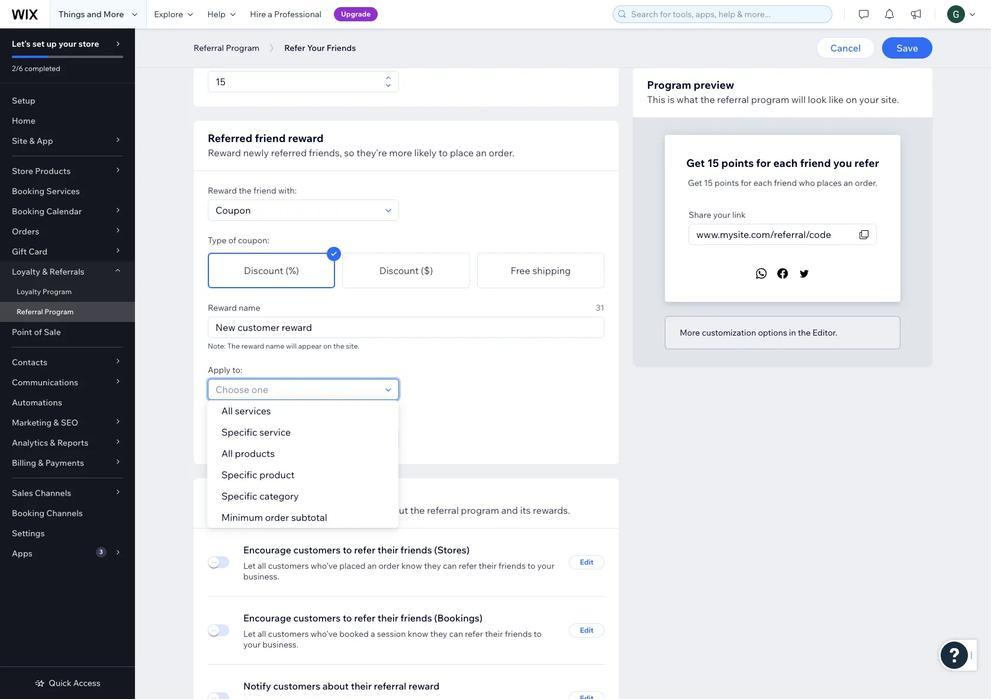 Task type: vqa. For each thing, say whether or not it's contained in the screenshot.
Reward name field
yes



Task type: locate. For each thing, give the bounding box(es) containing it.
friend left 'with:'
[[253, 185, 276, 196]]

1 vertical spatial channels
[[46, 508, 83, 519]]

15 up 'share your link'
[[707, 156, 719, 170]]

order. right places
[[855, 178, 878, 188]]

0 vertical spatial get
[[686, 156, 705, 170]]

& inside "popup button"
[[29, 136, 35, 146]]

channels up 'booking channels'
[[35, 488, 71, 499]]

will left look
[[792, 94, 806, 105]]

likely
[[414, 147, 437, 159]]

all inside encourage customers to refer their friends (stores) let all customers who've placed an order know they can refer their friends to your business.
[[258, 561, 266, 571]]

program inside program preview this is what the referral program will look like on your site.
[[751, 94, 790, 105]]

reward inside the referred friend reward reward newly referred friends, so they're more likely to place an order.
[[288, 131, 324, 145]]

their inside emails notify your customers and their friends about the referral program and its rewards.
[[327, 505, 347, 516]]

referral up points at the top left
[[194, 43, 224, 53]]

1 vertical spatial program
[[461, 505, 499, 516]]

each up get 15 points for each friend who places an order.
[[774, 156, 798, 170]]

0 vertical spatial notify
[[208, 505, 235, 516]]

service
[[259, 426, 291, 438]]

each down get 15 points for each friend you refer at right top
[[754, 178, 772, 188]]

discount up %
[[208, 415, 242, 425]]

the up encourage customers to refer their friends (stores) let all customers who've placed an order know they can refer their friends to your business.
[[410, 505, 425, 516]]

0 vertical spatial edit
[[580, 558, 594, 567]]

list box containing all services
[[207, 400, 399, 528]]

2 reward from the top
[[208, 185, 237, 196]]

refer down (stores)
[[459, 561, 477, 571]]

0 vertical spatial edit button
[[569, 556, 605, 570]]

completed
[[25, 64, 60, 73]]

booking up orders
[[12, 206, 45, 217]]

each for who
[[754, 178, 772, 188]]

site. inside program preview this is what the referral program will look like on your site.
[[881, 94, 899, 105]]

1 vertical spatial all
[[221, 448, 233, 460]]

0 horizontal spatial notify
[[208, 505, 235, 516]]

the down preview
[[701, 94, 715, 105]]

1 booking from the top
[[12, 186, 45, 197]]

specific down all products
[[221, 469, 257, 481]]

0 vertical spatial points
[[722, 156, 754, 170]]

0 vertical spatial referral
[[194, 43, 224, 53]]

program up sale
[[45, 307, 74, 316]]

emails notify your customers and their friends about the referral program and its rewards.
[[208, 489, 570, 516]]

booking channels
[[12, 508, 83, 519]]

all inside encourage customers to refer their friends (bookings) let all customers who've booked a session know they can refer their friends to your business.
[[258, 629, 266, 640]]

the right in on the right top of the page
[[798, 328, 811, 338]]

reward for the
[[208, 185, 237, 196]]

automations
[[12, 397, 62, 408]]

& inside popup button
[[53, 418, 59, 428]]

booked
[[340, 629, 369, 640]]

& for marketing
[[53, 418, 59, 428]]

1 edit from the top
[[580, 558, 594, 567]]

1 vertical spatial order.
[[855, 178, 878, 188]]

1 horizontal spatial referral
[[194, 43, 224, 53]]

appear
[[298, 342, 322, 351]]

referral up (stores)
[[427, 505, 459, 516]]

1 all from the top
[[221, 405, 233, 417]]

the down newly
[[239, 185, 252, 196]]

reward
[[288, 131, 324, 145], [241, 342, 264, 351], [409, 680, 440, 692]]

1 vertical spatial name
[[266, 342, 284, 351]]

program for referral program link
[[45, 307, 74, 316]]

2 encourage from the top
[[243, 612, 291, 624]]

3 specific from the top
[[221, 490, 257, 502]]

loyalty inside loyalty & referrals popup button
[[12, 267, 40, 277]]

1 vertical spatial reward
[[208, 185, 237, 196]]

on right like
[[846, 94, 857, 105]]

0 vertical spatial who've
[[311, 561, 338, 571]]

of inside sidebar 'element'
[[34, 327, 42, 338]]

store
[[12, 166, 33, 176]]

1 horizontal spatial reward
[[288, 131, 324, 145]]

1 all from the top
[[258, 561, 266, 571]]

your inside encourage customers to refer their friends (bookings) let all customers who've booked a session know they can refer their friends to your business.
[[243, 640, 261, 650]]

can down (stores)
[[443, 561, 457, 571]]

0 vertical spatial a
[[268, 9, 272, 20]]

program
[[226, 43, 259, 53], [647, 78, 691, 92], [43, 287, 72, 296], [45, 307, 74, 316]]

0 vertical spatial can
[[443, 561, 457, 571]]

all for all products
[[221, 448, 233, 460]]

encourage customers to refer their friends (bookings) let all customers who've booked a session know they can refer their friends to your business.
[[243, 612, 542, 650]]

can inside encourage customers to refer their friends (bookings) let all customers who've booked a session know they can refer their friends to your business.
[[449, 629, 463, 640]]

gift card
[[12, 246, 47, 257]]

1 vertical spatial points
[[715, 178, 739, 188]]

an right place
[[476, 147, 487, 159]]

program up is
[[647, 78, 691, 92]]

all for encourage customers to refer their friends (stores)
[[258, 561, 266, 571]]

2 all from the top
[[221, 448, 233, 460]]

for up link
[[741, 178, 752, 188]]

encourage inside encourage customers to refer their friends (stores) let all customers who've placed an order know they can refer their friends to your business.
[[243, 544, 291, 556]]

1 vertical spatial loyalty
[[17, 287, 41, 296]]

1 encourage from the top
[[243, 544, 291, 556]]

& inside dropdown button
[[38, 458, 44, 468]]

of right type
[[228, 235, 236, 246]]

& right the "site"
[[29, 136, 35, 146]]

0 vertical spatial referral program
[[194, 43, 259, 53]]

reward inside the referred friend reward reward newly referred friends, so they're more likely to place an order.
[[208, 147, 241, 159]]

program inside referral program button
[[226, 43, 259, 53]]

friends
[[327, 43, 356, 53]]

access
[[73, 678, 100, 689]]

and
[[87, 9, 102, 20], [308, 505, 324, 516], [501, 505, 518, 516]]

encourage for encourage customers to refer their friends (stores)
[[243, 544, 291, 556]]

referral inside button
[[194, 43, 224, 53]]

1 vertical spatial who've
[[311, 629, 338, 640]]

1 vertical spatial more
[[680, 328, 700, 338]]

referral inside sidebar 'element'
[[17, 307, 43, 316]]

1 vertical spatial notify
[[243, 680, 271, 692]]

customers
[[259, 505, 306, 516], [294, 544, 341, 556], [268, 561, 309, 571], [294, 612, 341, 624], [268, 629, 309, 640], [273, 680, 320, 692]]

specific down the "all services"
[[221, 426, 257, 438]]

reports
[[57, 438, 88, 448]]

help
[[207, 9, 226, 20]]

get for get 15 points for each friend you refer
[[686, 156, 705, 170]]

2 vertical spatial specific
[[221, 490, 257, 502]]

sales
[[12, 488, 33, 499]]

site. right like
[[881, 94, 899, 105]]

discount left (%)
[[244, 265, 283, 277]]

program left its
[[461, 505, 499, 516]]

refer up placed
[[354, 544, 376, 556]]

let for encourage customers to refer their friends (bookings)
[[243, 629, 256, 640]]

on
[[846, 94, 857, 105], [323, 342, 332, 351]]

1 vertical spatial specific
[[221, 469, 257, 481]]

1 vertical spatial each
[[754, 178, 772, 188]]

loyalty down loyalty & referrals
[[17, 287, 41, 296]]

for
[[756, 156, 771, 170], [741, 178, 752, 188]]

all for all services
[[221, 405, 233, 417]]

1 vertical spatial they
[[430, 629, 448, 640]]

1 let from the top
[[243, 561, 256, 571]]

0 horizontal spatial name
[[239, 303, 260, 313]]

business. inside encourage customers to refer their friends (bookings) let all customers who've booked a session know they can refer their friends to your business.
[[263, 640, 299, 650]]

you
[[834, 156, 852, 170]]

save
[[897, 42, 919, 54]]

sale
[[44, 327, 61, 338]]

edit button for encourage customers to refer their friends (stores)
[[569, 556, 605, 570]]

loyalty
[[12, 267, 40, 277], [17, 287, 41, 296]]

referral program button
[[188, 39, 265, 57]]

reward up type
[[208, 185, 237, 196]]

1 horizontal spatial on
[[846, 94, 857, 105]]

1 horizontal spatial and
[[308, 505, 324, 516]]

0 horizontal spatial about
[[323, 680, 349, 692]]

sales channels button
[[0, 483, 135, 503]]

2 all from the top
[[258, 629, 266, 640]]

an right places
[[844, 178, 853, 188]]

who've for encourage customers to refer their friends (bookings)
[[311, 629, 338, 640]]

know for (bookings)
[[408, 629, 429, 640]]

0 vertical spatial reward
[[208, 147, 241, 159]]

1 vertical spatial encourage
[[243, 612, 291, 624]]

list box
[[207, 400, 399, 528]]

program inside loyalty program link
[[43, 287, 72, 296]]

on inside program preview this is what the referral program will look like on your site.
[[846, 94, 857, 105]]

site & app
[[12, 136, 53, 146]]

for up get 15 points for each friend who places an order.
[[756, 156, 771, 170]]

1 vertical spatial order
[[379, 561, 400, 571]]

program left look
[[751, 94, 790, 105]]

0 vertical spatial channels
[[35, 488, 71, 499]]

0 vertical spatial loyalty
[[12, 267, 40, 277]]

points up get 15 points for each friend who places an order.
[[722, 156, 754, 170]]

hire a professional
[[250, 9, 322, 20]]

channels inside popup button
[[35, 488, 71, 499]]

1 vertical spatial booking
[[12, 206, 45, 217]]

1 vertical spatial can
[[449, 629, 463, 640]]

2 vertical spatial booking
[[12, 508, 45, 519]]

all down %
[[221, 448, 233, 460]]

settings
[[12, 528, 45, 539]]

name left appear on the left of the page
[[266, 342, 284, 351]]

channels
[[35, 488, 71, 499], [46, 508, 83, 519]]

referral
[[717, 94, 749, 105], [427, 505, 459, 516], [374, 680, 407, 692]]

reward down referred
[[208, 147, 241, 159]]

1 horizontal spatial of
[[228, 235, 236, 246]]

edit button for encourage customers to refer their friends (bookings)
[[569, 624, 605, 638]]

who've inside encourage customers to refer their friends (stores) let all customers who've placed an order know they can refer their friends to your business.
[[311, 561, 338, 571]]

site. right appear on the left of the page
[[346, 342, 359, 351]]

1 vertical spatial business.
[[263, 640, 299, 650]]

1 horizontal spatial each
[[774, 156, 798, 170]]

2 let from the top
[[243, 629, 256, 640]]

program inside program preview this is what the referral program will look like on your site.
[[647, 78, 691, 92]]

referral for referral program link
[[17, 307, 43, 316]]

0 horizontal spatial an
[[367, 561, 377, 571]]

know inside encourage customers to refer their friends (bookings) let all customers who've booked a session know they can refer their friends to your business.
[[408, 629, 429, 640]]

1 who've from the top
[[311, 561, 338, 571]]

1 vertical spatial edit
[[580, 626, 594, 635]]

1 horizontal spatial referral
[[427, 505, 459, 516]]

reward up note:
[[208, 303, 237, 313]]

& right billing
[[38, 458, 44, 468]]

1 horizontal spatial discount
[[244, 265, 283, 277]]

all left 'services'
[[221, 405, 233, 417]]

marketing & seo button
[[0, 413, 135, 433]]

to:
[[232, 365, 242, 375]]

all products
[[221, 448, 275, 460]]

1 vertical spatial for
[[741, 178, 752, 188]]

a right the hire
[[268, 9, 272, 20]]

who've for encourage customers to refer their friends (stores)
[[311, 561, 338, 571]]

friend
[[255, 131, 286, 145], [800, 156, 831, 170], [774, 178, 797, 188], [253, 185, 276, 196]]

15 up share
[[704, 178, 713, 188]]

let
[[243, 561, 256, 571], [243, 629, 256, 640]]

who've left booked
[[311, 629, 338, 640]]

program up "given:"
[[226, 43, 259, 53]]

0 horizontal spatial referral
[[374, 680, 407, 692]]

1 vertical spatial edit button
[[569, 624, 605, 638]]

each
[[774, 156, 798, 170], [754, 178, 772, 188]]

can for (stores)
[[443, 561, 457, 571]]

0 horizontal spatial referral program
[[17, 307, 74, 316]]

program down loyalty & referrals
[[43, 287, 72, 296]]

1 specific from the top
[[221, 426, 257, 438]]

notify
[[208, 505, 235, 516], [243, 680, 271, 692]]

about down booked
[[323, 680, 349, 692]]

1 vertical spatial 15
[[704, 178, 713, 188]]

reward name
[[208, 303, 260, 313]]

loyalty for loyalty & referrals
[[12, 267, 40, 277]]

store products
[[12, 166, 71, 176]]

1 vertical spatial get
[[688, 178, 702, 188]]

0 vertical spatial order.
[[489, 147, 515, 159]]

refer right you
[[855, 156, 879, 170]]

1 horizontal spatial site.
[[881, 94, 899, 105]]

& for analytics
[[50, 438, 55, 448]]

can for (bookings)
[[449, 629, 463, 640]]

1 vertical spatial reward
[[241, 342, 264, 351]]

0 vertical spatial of
[[228, 235, 236, 246]]

quick access
[[49, 678, 100, 689]]

0 vertical spatial site.
[[881, 94, 899, 105]]

can inside encourage customers to refer their friends (stores) let all customers who've placed an order know they can refer their friends to your business.
[[443, 561, 457, 571]]

more
[[389, 147, 412, 159]]

communications
[[12, 377, 78, 388]]

0 vertical spatial on
[[846, 94, 857, 105]]

your inside encourage customers to refer their friends (stores) let all customers who've placed an order know they can refer their friends to your business.
[[537, 561, 555, 571]]

0 horizontal spatial site.
[[346, 342, 359, 351]]

placed
[[340, 561, 366, 571]]

an inside encourage customers to refer their friends (stores) let all customers who've placed an order know they can refer their friends to your business.
[[367, 561, 377, 571]]

booking for booking channels
[[12, 508, 45, 519]]

0 vertical spatial order
[[265, 512, 289, 524]]

more left customization
[[680, 328, 700, 338]]

1 edit button from the top
[[569, 556, 605, 570]]

Reward name field
[[212, 317, 601, 338]]

1 horizontal spatial about
[[382, 505, 408, 516]]

0 vertical spatial all
[[258, 561, 266, 571]]

2 horizontal spatial reward
[[409, 680, 440, 692]]

will left appear on the left of the page
[[286, 342, 297, 351]]

1 vertical spatial referral
[[17, 307, 43, 316]]

loyalty down gift card
[[12, 267, 40, 277]]

2 horizontal spatial and
[[501, 505, 518, 516]]

1 horizontal spatial notify
[[243, 680, 271, 692]]

0 vertical spatial name
[[239, 303, 260, 313]]

order down category
[[265, 512, 289, 524]]

0 horizontal spatial order
[[265, 512, 289, 524]]

(%)
[[286, 265, 299, 277]]

3 booking from the top
[[12, 508, 45, 519]]

reward for the
[[241, 342, 264, 351]]

about up encourage customers to refer their friends (stores) let all customers who've placed an order know they can refer their friends to your business.
[[382, 505, 408, 516]]

1 reward from the top
[[208, 147, 241, 159]]

0 horizontal spatial will
[[286, 342, 297, 351]]

app
[[37, 136, 53, 146]]

points
[[208, 57, 232, 68]]

about inside emails notify your customers and their friends about the referral program and its rewards.
[[382, 505, 408, 516]]

billing
[[12, 458, 36, 468]]

1 vertical spatial referral program
[[17, 307, 74, 316]]

reward for name
[[208, 303, 237, 313]]

session
[[377, 629, 406, 640]]

order. right place
[[489, 147, 515, 159]]

1 horizontal spatial for
[[756, 156, 771, 170]]

business. for encourage customers to refer their friends (bookings)
[[263, 640, 299, 650]]

who've
[[311, 561, 338, 571], [311, 629, 338, 640]]

1 vertical spatial about
[[323, 680, 349, 692]]

who've inside encourage customers to refer their friends (bookings) let all customers who've booked a session know they can refer their friends to your business.
[[311, 629, 338, 640]]

friend up newly
[[255, 131, 286, 145]]

gift
[[12, 246, 27, 257]]

1 vertical spatial referral
[[427, 505, 459, 516]]

referral program up points given:
[[194, 43, 259, 53]]

all
[[258, 561, 266, 571], [258, 629, 266, 640]]

0 vertical spatial all
[[221, 405, 233, 417]]

1 vertical spatial all
[[258, 629, 266, 640]]

2 vertical spatial reward
[[208, 303, 237, 313]]

0 horizontal spatial a
[[268, 9, 272, 20]]

0 vertical spatial referral
[[717, 94, 749, 105]]

3 reward from the top
[[208, 303, 237, 313]]

they for (bookings)
[[430, 629, 448, 640]]

discount left ($)
[[379, 265, 419, 277]]

0 vertical spatial business.
[[243, 571, 279, 582]]

booking inside "dropdown button"
[[12, 206, 45, 217]]

order
[[265, 512, 289, 524], [379, 561, 400, 571]]

know inside encourage customers to refer their friends (stores) let all customers who've placed an order know they can refer their friends to your business.
[[402, 561, 422, 571]]

will
[[792, 94, 806, 105], [286, 342, 297, 351]]

1 vertical spatial on
[[323, 342, 332, 351]]

program inside emails notify your customers and their friends about the referral program and its rewards.
[[461, 505, 499, 516]]

hire
[[250, 9, 266, 20]]

(bookings)
[[434, 612, 483, 624]]

an right placed
[[367, 561, 377, 571]]

program inside referral program link
[[45, 307, 74, 316]]

0 vertical spatial about
[[382, 505, 408, 516]]

they inside encourage customers to refer their friends (stores) let all customers who've placed an order know they can refer their friends to your business.
[[424, 561, 441, 571]]

2 vertical spatial reward
[[409, 680, 440, 692]]

let inside encourage customers to refer their friends (stores) let all customers who've placed an order know they can refer their friends to your business.
[[243, 561, 256, 571]]

order right placed
[[379, 561, 400, 571]]

they inside encourage customers to refer their friends (bookings) let all customers who've booked a session know they can refer their friends to your business.
[[430, 629, 448, 640]]

31
[[596, 303, 605, 313]]

order.
[[489, 147, 515, 159], [855, 178, 878, 188]]

& for site
[[29, 136, 35, 146]]

2 edit button from the top
[[569, 624, 605, 638]]

refer up booked
[[354, 612, 376, 624]]

channels down sales channels popup button
[[46, 508, 83, 519]]

referral up point of sale
[[17, 307, 43, 316]]

0 vertical spatial 15
[[707, 156, 719, 170]]

2 horizontal spatial an
[[844, 178, 853, 188]]

business. inside encourage customers to refer their friends (stores) let all customers who've placed an order know they can refer their friends to your business.
[[243, 571, 279, 582]]

they down (bookings)
[[430, 629, 448, 640]]

referral inside emails notify your customers and their friends about the referral program and its rewards.
[[427, 505, 459, 516]]

& for billing
[[38, 458, 44, 468]]

& up loyalty program
[[42, 267, 48, 277]]

edit for (bookings)
[[580, 626, 594, 635]]

&
[[29, 136, 35, 146], [42, 267, 48, 277], [53, 418, 59, 428], [50, 438, 55, 448], [38, 458, 44, 468]]

3
[[99, 548, 103, 556]]

0 vertical spatial let
[[243, 561, 256, 571]]

order inside list box
[[265, 512, 289, 524]]

1 horizontal spatial program
[[751, 94, 790, 105]]

your
[[307, 43, 325, 53]]

name up the
[[239, 303, 260, 313]]

& left seo
[[53, 418, 59, 428]]

they down (stores)
[[424, 561, 441, 571]]

specific up the minimum
[[221, 490, 257, 502]]

referral program inside button
[[194, 43, 259, 53]]

a left session
[[371, 629, 375, 640]]

loyalty inside loyalty program link
[[17, 287, 41, 296]]

booking channels link
[[0, 503, 135, 524]]

discount for discount ($)
[[379, 265, 419, 277]]

places
[[817, 178, 842, 188]]

can down (bookings)
[[449, 629, 463, 640]]

points up 'share your link'
[[715, 178, 739, 188]]

encourage inside encourage customers to refer their friends (bookings) let all customers who've booked a session know they can refer their friends to your business.
[[243, 612, 291, 624]]

referral down session
[[374, 680, 407, 692]]

booking up settings
[[12, 508, 45, 519]]

more right 'things'
[[104, 9, 124, 20]]

encourage for encourage customers to refer their friends (bookings)
[[243, 612, 291, 624]]

referral program for referral program link
[[17, 307, 74, 316]]

friends inside emails notify your customers and their friends about the referral program and its rewards.
[[349, 505, 380, 516]]

2 specific from the top
[[221, 469, 257, 481]]

get 15 points for each friend you refer
[[686, 156, 879, 170]]

referral program inside sidebar 'element'
[[17, 307, 74, 316]]

1 horizontal spatial will
[[792, 94, 806, 105]]

of
[[228, 235, 236, 246], [34, 327, 42, 338]]

referral down preview
[[717, 94, 749, 105]]

customization
[[702, 328, 756, 338]]

this
[[647, 94, 666, 105]]

will inside program preview this is what the referral program will look like on your site.
[[792, 94, 806, 105]]

of left sale
[[34, 327, 42, 338]]

Points given: text field
[[212, 72, 382, 92]]

store
[[78, 38, 99, 49]]

a
[[268, 9, 272, 20], [371, 629, 375, 640]]

1 horizontal spatial an
[[476, 147, 487, 159]]

0 horizontal spatial more
[[104, 9, 124, 20]]

2 who've from the top
[[311, 629, 338, 640]]

0 horizontal spatial program
[[461, 505, 499, 516]]

settings link
[[0, 524, 135, 544]]

let inside encourage customers to refer their friends (bookings) let all customers who've booked a session know they can refer their friends to your business.
[[243, 629, 256, 640]]

for for you
[[756, 156, 771, 170]]

who've left placed
[[311, 561, 338, 571]]

2 booking from the top
[[12, 206, 45, 217]]

explore
[[154, 9, 183, 20]]

& left reports
[[50, 438, 55, 448]]

on right appear on the left of the page
[[323, 342, 332, 351]]

2 horizontal spatial referral
[[717, 94, 749, 105]]

referral program for referral program button
[[194, 43, 259, 53]]

referral program down loyalty program
[[17, 307, 74, 316]]

0 vertical spatial program
[[751, 94, 790, 105]]

2 edit from the top
[[580, 626, 594, 635]]

15 for get 15 points for each friend you refer
[[707, 156, 719, 170]]

channels for sales channels
[[35, 488, 71, 499]]

booking down store
[[12, 186, 45, 197]]



Task type: describe. For each thing, give the bounding box(es) containing it.
place
[[450, 147, 474, 159]]

Share your link field
[[693, 224, 855, 245]]

loyalty & referrals
[[12, 267, 84, 277]]

referral for referral program button
[[194, 43, 224, 53]]

let's set up your store
[[12, 38, 99, 49]]

specific product
[[221, 469, 295, 481]]

the right appear on the left of the page
[[333, 342, 344, 351]]

set
[[32, 38, 45, 49]]

points for get 15 points for each friend you refer
[[722, 156, 754, 170]]

Apply to: field
[[212, 380, 382, 400]]

booking for booking calendar
[[12, 206, 45, 217]]

newly
[[243, 147, 269, 159]]

1 horizontal spatial order.
[[855, 178, 878, 188]]

friend down get 15 points for each friend you refer at right top
[[774, 178, 797, 188]]

a inside encourage customers to refer their friends (bookings) let all customers who've booked a session know they can refer their friends to your business.
[[371, 629, 375, 640]]

get for get 15 points for each friend who places an order.
[[688, 178, 702, 188]]

things
[[59, 9, 85, 20]]

0 horizontal spatial discount
[[208, 415, 242, 425]]

all for encourage customers to refer their friends (bookings)
[[258, 629, 266, 640]]

your inside sidebar 'element'
[[59, 38, 77, 49]]

point
[[12, 327, 32, 338]]

encourage customers to refer their friends (stores) let all customers who've placed an order know they can refer their friends to your business.
[[243, 544, 555, 582]]

Select a reward field
[[212, 22, 382, 42]]

services
[[46, 186, 80, 197]]

gift card button
[[0, 242, 135, 262]]

in
[[789, 328, 796, 338]]

marketing
[[12, 418, 52, 428]]

of for sale
[[34, 327, 42, 338]]

referred
[[208, 131, 252, 145]]

more customization options in the editor.
[[680, 328, 838, 338]]

your inside emails notify your customers and their friends about the referral program and its rewards.
[[237, 505, 257, 516]]

2/6 completed
[[12, 64, 60, 73]]

sidebar element
[[0, 28, 135, 699]]

products
[[235, 448, 275, 460]]

1 vertical spatial site.
[[346, 342, 359, 351]]

quick
[[49, 678, 71, 689]]

home
[[12, 115, 35, 126]]

the
[[227, 342, 240, 351]]

save button
[[883, 37, 933, 59]]

know for (stores)
[[402, 561, 422, 571]]

referral program link
[[0, 302, 135, 322]]

let's
[[12, 38, 31, 49]]

they're
[[357, 147, 387, 159]]

they for (stores)
[[424, 561, 441, 571]]

its
[[520, 505, 531, 516]]

communications button
[[0, 373, 135, 393]]

marketing & seo
[[12, 418, 78, 428]]

setup
[[12, 95, 35, 106]]

look
[[808, 94, 827, 105]]

analytics & reports button
[[0, 433, 135, 453]]

contacts
[[12, 357, 47, 368]]

business. for encourage customers to refer their friends (stores)
[[243, 571, 279, 582]]

emails
[[208, 489, 241, 503]]

analytics & reports
[[12, 438, 88, 448]]

order inside encourage customers to refer their friends (stores) let all customers who've placed an order know they can refer their friends to your business.
[[379, 561, 400, 571]]

2 vertical spatial referral
[[374, 680, 407, 692]]

orders button
[[0, 221, 135, 242]]

given:
[[234, 57, 257, 68]]

share
[[689, 210, 712, 220]]

specific for specific service
[[221, 426, 257, 438]]

hire a professional link
[[243, 0, 329, 28]]

type
[[208, 235, 227, 246]]

professional
[[274, 9, 322, 20]]

options
[[758, 328, 787, 338]]

your inside program preview this is what the referral program will look like on your site.
[[860, 94, 879, 105]]

friends,
[[309, 147, 342, 159]]

loyalty for loyalty program
[[17, 287, 41, 296]]

1 horizontal spatial more
[[680, 328, 700, 338]]

booking calendar button
[[0, 201, 135, 221]]

0 vertical spatial more
[[104, 9, 124, 20]]

order. inside the referred friend reward reward newly referred friends, so they're more likely to place an order.
[[489, 147, 515, 159]]

automations link
[[0, 393, 135, 413]]

cancel button
[[816, 37, 875, 59]]

reward for friend
[[288, 131, 324, 145]]

discount for discount (%)
[[244, 265, 283, 277]]

card
[[29, 246, 47, 257]]

rewards.
[[533, 505, 570, 516]]

an inside the referred friend reward reward newly referred friends, so they're more likely to place an order.
[[476, 147, 487, 159]]

minimum
[[221, 512, 263, 524]]

1 vertical spatial an
[[844, 178, 853, 188]]

edit for (stores)
[[580, 558, 594, 567]]

with:
[[278, 185, 297, 196]]

reward the friend with:
[[208, 185, 297, 196]]

Search for tools, apps, help & more... field
[[628, 6, 829, 23]]

customers inside emails notify your customers and their friends about the referral program and its rewards.
[[259, 505, 306, 516]]

is
[[668, 94, 675, 105]]

analytics
[[12, 438, 48, 448]]

billing & payments button
[[0, 453, 135, 473]]

referred
[[271, 147, 307, 159]]

2/6
[[12, 64, 23, 73]]

0 horizontal spatial and
[[87, 9, 102, 20]]

discount (%)
[[244, 265, 299, 277]]

billing & payments
[[12, 458, 84, 468]]

discount ($)
[[379, 265, 433, 277]]

point of sale link
[[0, 322, 135, 342]]

products
[[35, 166, 71, 176]]

%
[[216, 434, 223, 445]]

like
[[829, 94, 844, 105]]

channels for booking channels
[[46, 508, 83, 519]]

the inside program preview this is what the referral program will look like on your site.
[[701, 94, 715, 105]]

Reward the friend with: field
[[212, 200, 382, 220]]

program for loyalty program link
[[43, 287, 72, 296]]

share your link
[[689, 210, 746, 220]]

note: the reward name will appear on the site.
[[208, 342, 359, 351]]

let for encourage customers to refer their friends (stores)
[[243, 561, 256, 571]]

refer down (bookings)
[[465, 629, 483, 640]]

15 for get 15 points for each friend who places an order.
[[704, 178, 713, 188]]

of for coupon:
[[228, 235, 236, 246]]

things and more
[[59, 9, 124, 20]]

to inside the referred friend reward reward newly referred friends, so they're more likely to place an order.
[[439, 147, 448, 159]]

referrals
[[49, 267, 84, 277]]

specific for specific product
[[221, 469, 257, 481]]

program for referral program button
[[226, 43, 259, 53]]

referral inside program preview this is what the referral program will look like on your site.
[[717, 94, 749, 105]]

type of coupon:
[[208, 235, 269, 246]]

for for who
[[741, 178, 752, 188]]

apply to:
[[208, 365, 242, 375]]

& for loyalty
[[42, 267, 48, 277]]

specific for specific category
[[221, 490, 257, 502]]

Discount text field
[[223, 429, 382, 450]]

cancel
[[831, 42, 861, 54]]

1 horizontal spatial name
[[266, 342, 284, 351]]

apps
[[12, 548, 32, 559]]

booking services link
[[0, 181, 135, 201]]

notify inside emails notify your customers and their friends about the referral program and its rewards.
[[208, 505, 235, 516]]

friend inside the referred friend reward reward newly referred friends, so they're more likely to place an order.
[[255, 131, 286, 145]]

0 horizontal spatial on
[[323, 342, 332, 351]]

friend up who
[[800, 156, 831, 170]]

booking for booking services
[[12, 186, 45, 197]]

note:
[[208, 342, 226, 351]]

seo
[[61, 418, 78, 428]]

free shipping
[[511, 265, 571, 277]]

the inside emails notify your customers and their friends about the referral program and its rewards.
[[410, 505, 425, 516]]

setup link
[[0, 91, 135, 111]]

points for get 15 points for each friend who places an order.
[[715, 178, 739, 188]]

all services
[[221, 405, 271, 417]]

coupon:
[[238, 235, 269, 246]]

each for you
[[774, 156, 798, 170]]

loyalty program link
[[0, 282, 135, 302]]

contacts button
[[0, 352, 135, 373]]



